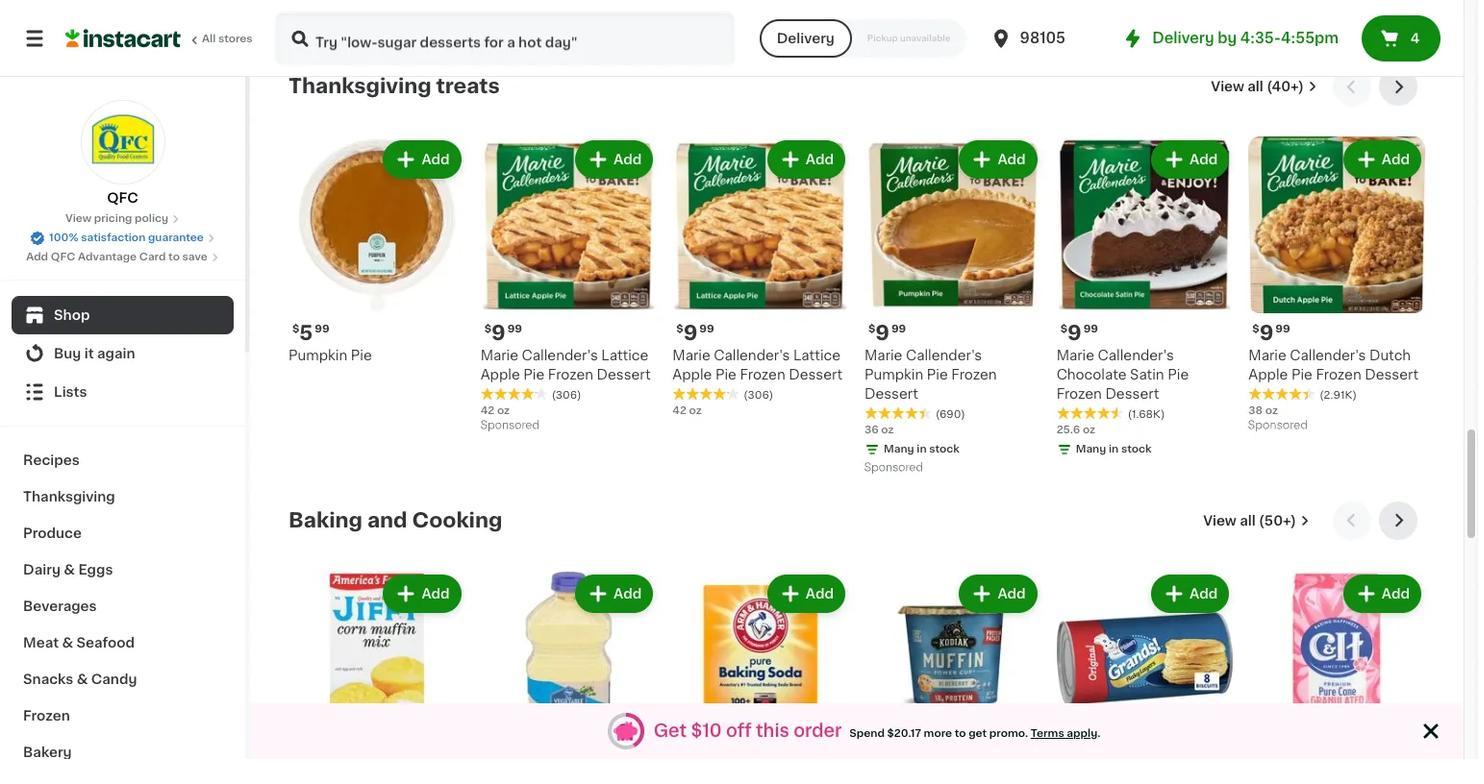 Task type: describe. For each thing, give the bounding box(es) containing it.
candy
[[91, 673, 137, 687]]

1
[[1249, 27, 1253, 38]]

36 oz
[[865, 425, 894, 436]]

frozen inside marie callender's dutch apple pie frozen dessert
[[1316, 368, 1362, 382]]

2 42 oz from the left
[[673, 406, 702, 416]]

advantage
[[78, 252, 137, 263]]

terms
[[1031, 729, 1064, 739]]

snacks
[[23, 673, 73, 687]]

$ 9 99 for sponsored badge image corresponding to marie callender's pumpkin pie frozen dessert
[[868, 323, 906, 343]]

add qfc advantage card to save link
[[26, 250, 219, 265]]

frozen link
[[12, 698, 234, 735]]

all stores
[[202, 34, 253, 44]]

$ 5 99
[[292, 323, 330, 343]]

satin
[[1130, 368, 1164, 382]]

5 $ from the left
[[1060, 324, 1068, 335]]

many in stock for marie callender's pumpkin pie frozen dessert
[[884, 444, 960, 455]]

card
[[139, 252, 166, 263]]

qfc link
[[80, 100, 165, 208]]

promo.
[[989, 729, 1028, 739]]

save
[[182, 252, 208, 263]]

3 marie from the left
[[673, 349, 710, 363]]

8 inside (611) 8 oz
[[1057, 27, 1064, 38]]

many for marie callender's pumpkin pie frozen dessert
[[884, 444, 914, 455]]

$ 9 99 for marie callender's dutch apple pie frozen dessert's sponsored badge image
[[1253, 323, 1290, 343]]

2 42 from the left
[[673, 406, 687, 416]]

add qfc advantage card to save
[[26, 252, 208, 263]]

treats
[[436, 76, 500, 96]]

6 oz
[[673, 27, 695, 38]]

1 vertical spatial qfc
[[51, 252, 75, 263]]

4 9 from the left
[[1068, 323, 1082, 343]]

guarantee
[[148, 233, 204, 243]]

all stores link
[[65, 12, 254, 65]]

delivery for delivery by 4:35-4:55pm
[[1152, 31, 1214, 45]]

marie for sponsored badge image corresponding to marie callender's lattice apple pie frozen dessert
[[481, 349, 518, 363]]

3 callender's from the left
[[714, 349, 790, 363]]

chocolate
[[1057, 368, 1127, 382]]

spend
[[849, 729, 885, 739]]

get
[[969, 729, 987, 739]]

delivery button
[[760, 19, 852, 58]]

6
[[673, 27, 680, 38]]

callender's for sponsored badge image corresponding to marie callender's pumpkin pie frozen dessert
[[906, 349, 982, 363]]

frozen inside marie callender's chocolate satin pie frozen dessert
[[1057, 388, 1102, 401]]

baking
[[289, 511, 363, 531]]

get $10 off this order status
[[646, 722, 1108, 742]]

2 $ from the left
[[868, 324, 876, 335]]

& for meat
[[62, 637, 73, 650]]

9 for sponsored badge image corresponding to marie callender's lattice apple pie frozen dessert
[[491, 323, 506, 343]]

beverages link
[[12, 589, 234, 625]]

4:55pm
[[1281, 31, 1339, 45]]

pie inside marie callender's dutch apple pie frozen dessert
[[1292, 368, 1313, 382]]

5 99 from the left
[[1084, 324, 1098, 335]]

5
[[299, 323, 313, 343]]

terms apply button
[[1031, 727, 1098, 742]]

delivery by 4:35-4:55pm link
[[1122, 27, 1339, 50]]

view all (40+) link
[[1211, 77, 1318, 96]]

view for view all (50+)
[[1203, 515, 1237, 528]]

many for marie callender's chocolate satin pie frozen dessert
[[1076, 444, 1106, 455]]

by
[[1218, 31, 1237, 45]]

close image
[[1420, 720, 1443, 743]]

dairy & eggs
[[23, 564, 113, 577]]

sponsored badge image for marie callender's pumpkin pie frozen dessert
[[865, 463, 923, 474]]

policy
[[135, 214, 168, 224]]

off
[[726, 723, 752, 740]]

4
[[1411, 32, 1420, 45]]

3 $ 9 99 from the left
[[676, 323, 714, 343]]

marie for marie callender's dutch apple pie frozen dessert's sponsored badge image
[[1249, 349, 1287, 363]]

0 horizontal spatial many
[[308, 27, 338, 38]]

dutch
[[1370, 349, 1411, 363]]

get $10 off this order spend $20.17 more to get promo. terms apply .
[[654, 723, 1101, 740]]

instacart logo image
[[65, 27, 181, 50]]

stock for marie callender's chocolate satin pie frozen dessert
[[1121, 444, 1152, 455]]

in for marie callender's chocolate satin pie frozen dessert
[[1109, 444, 1119, 455]]

pie inside 'product' group
[[351, 349, 372, 363]]

it
[[84, 347, 94, 361]]

dessert inside the marie callender's pumpkin pie frozen dessert
[[865, 388, 918, 401]]

view all (40+)
[[1211, 80, 1304, 94]]

3 $ from the left
[[484, 324, 491, 335]]

(50+)
[[1259, 515, 1296, 528]]

0 horizontal spatial many in stock
[[308, 27, 384, 38]]

lb
[[1256, 27, 1266, 38]]

0 horizontal spatial in
[[341, 27, 351, 38]]

baking and cooking
[[289, 511, 502, 531]]

(325)
[[744, 12, 772, 22]]

thanksgiving treats
[[289, 76, 500, 96]]

9 for marie callender's dutch apple pie frozen dessert's sponsored badge image
[[1260, 323, 1274, 343]]

9 for sponsored badge image corresponding to marie callender's pumpkin pie frozen dessert
[[876, 323, 890, 343]]

get
[[654, 723, 687, 740]]

item carousel region containing thanksgiving treats
[[289, 68, 1425, 487]]

marie for sponsored badge image corresponding to marie callender's pumpkin pie frozen dessert
[[865, 349, 902, 363]]

dairy
[[23, 564, 61, 577]]

again
[[97, 347, 135, 361]]

recipes
[[23, 454, 80, 467]]

4 $ from the left
[[676, 324, 683, 335]]

delivery by 4:35-4:55pm
[[1152, 31, 1339, 45]]

buy it again link
[[12, 335, 234, 373]]

100%
[[49, 233, 78, 243]]

(2.91k)
[[1320, 390, 1357, 401]]

frozen inside the marie callender's pumpkin pie frozen dessert
[[952, 368, 997, 382]]

6 $ from the left
[[1253, 324, 1260, 335]]

dessert inside marie callender's dutch apple pie frozen dessert
[[1365, 368, 1419, 382]]

buy it again
[[54, 347, 135, 361]]

0 horizontal spatial stock
[[353, 27, 384, 38]]

marie callender's pumpkin pie frozen dessert
[[865, 349, 997, 401]]

snacks & candy link
[[12, 662, 234, 698]]

meat & seafood
[[23, 637, 135, 650]]

order
[[794, 723, 842, 740]]

pie inside the marie callender's pumpkin pie frozen dessert
[[927, 368, 948, 382]]

snacks & candy
[[23, 673, 137, 687]]

sponsored badge image for marie callender's dutch apple pie frozen dessert
[[1249, 421, 1307, 432]]

4 button
[[1362, 15, 1441, 62]]

& for snacks
[[77, 673, 88, 687]]

lists
[[54, 386, 87, 399]]



Task type: locate. For each thing, give the bounding box(es) containing it.
1 horizontal spatial in
[[917, 444, 927, 455]]

sponsored badge image for marie callender's lattice apple pie frozen dessert
[[481, 421, 539, 432]]

1 horizontal spatial lattice
[[793, 349, 841, 363]]

1 horizontal spatial apple
[[673, 368, 712, 382]]

meat & seafood link
[[12, 625, 234, 662]]

frozen
[[952, 368, 997, 382], [548, 368, 593, 382], [740, 368, 785, 382], [1316, 368, 1362, 382], [1057, 388, 1102, 401], [23, 710, 70, 723]]

many in stock down 25.6 oz
[[1076, 444, 1152, 455]]

9
[[876, 323, 890, 343], [491, 323, 506, 343], [683, 323, 698, 343], [1068, 323, 1082, 343], [1260, 323, 1274, 343]]

view down delivery by 4:35-4:55pm link
[[1211, 80, 1244, 94]]

1 $ from the left
[[292, 324, 299, 335]]

2 9 from the left
[[491, 323, 506, 343]]

1 vertical spatial thanksgiving
[[23, 490, 115, 504]]

4 marie from the left
[[1057, 349, 1094, 363]]

lattice
[[601, 349, 649, 363], [793, 349, 841, 363]]

many in stock
[[308, 27, 384, 38], [884, 444, 960, 455], [1076, 444, 1152, 455]]

8 oz
[[289, 8, 311, 19], [481, 27, 503, 38]]

item carousel region
[[289, 68, 1425, 487], [289, 502, 1425, 760]]

view left (50+) on the right of the page
[[1203, 515, 1237, 528]]

1 lb button
[[1249, 0, 1425, 41]]

36
[[865, 425, 879, 436]]

& left candy
[[77, 673, 88, 687]]

2 apple from the left
[[673, 368, 712, 382]]

callender's for marie callender's dutch apple pie frozen dessert's sponsored badge image
[[1290, 349, 1366, 363]]

2 vertical spatial view
[[1203, 515, 1237, 528]]

1 42 from the left
[[481, 406, 495, 416]]

1 horizontal spatial to
[[955, 729, 966, 739]]

produce link
[[12, 516, 234, 552]]

1 9 from the left
[[876, 323, 890, 343]]

stock up thanksgiving treats
[[353, 27, 384, 38]]

0 vertical spatial to
[[168, 252, 180, 263]]

$ 9 99 for sponsored badge image corresponding to marie callender's lattice apple pie frozen dessert
[[484, 323, 522, 343]]

callender's for sponsored badge image corresponding to marie callender's lattice apple pie frozen dessert
[[522, 349, 598, 363]]

pumpkin up 36 oz
[[865, 368, 924, 382]]

2 lattice from the left
[[793, 349, 841, 363]]

view all (50+)
[[1203, 515, 1296, 528]]

0 vertical spatial 8 oz
[[289, 8, 311, 19]]

38
[[1249, 406, 1263, 416]]

0 horizontal spatial apple
[[481, 368, 520, 382]]

in down the marie callender's pumpkin pie frozen dessert
[[917, 444, 927, 455]]

lists link
[[12, 373, 234, 412]]

Search field
[[277, 13, 733, 63]]

0 horizontal spatial 42
[[481, 406, 495, 416]]

0 horizontal spatial sponsored badge image
[[481, 421, 539, 432]]

2 99 from the left
[[892, 324, 906, 335]]

many down 25.6 oz
[[1076, 444, 1106, 455]]

marie inside marie callender's dutch apple pie frozen dessert
[[1249, 349, 1287, 363]]

1 horizontal spatial pumpkin
[[865, 368, 924, 382]]

add button inside 'product' group
[[385, 143, 459, 177]]

add button
[[385, 143, 459, 177], [577, 143, 651, 177], [769, 143, 843, 177], [961, 143, 1035, 177], [1153, 143, 1228, 177], [1345, 143, 1420, 177], [385, 577, 459, 612], [577, 577, 651, 612], [769, 577, 843, 612], [961, 577, 1035, 612], [1153, 577, 1228, 612], [1345, 577, 1420, 612]]

38 oz
[[1249, 406, 1278, 416]]

add inside button
[[422, 153, 450, 167]]

stock down (690)
[[929, 444, 960, 455]]

all
[[1248, 80, 1263, 94], [1240, 515, 1256, 528]]

pie
[[351, 349, 372, 363], [927, 368, 948, 382], [523, 368, 545, 382], [715, 368, 737, 382], [1168, 368, 1189, 382], [1292, 368, 1313, 382]]

0 horizontal spatial 8
[[289, 8, 296, 19]]

0 vertical spatial pumpkin
[[289, 349, 347, 363]]

0 horizontal spatial qfc
[[51, 252, 75, 263]]

many
[[308, 27, 338, 38], [884, 444, 914, 455], [1076, 444, 1106, 455]]

beverages
[[23, 600, 97, 614]]

98105
[[1020, 31, 1066, 45]]

pumpkin inside the marie callender's pumpkin pie frozen dessert
[[865, 368, 924, 382]]

view up 100%
[[65, 214, 91, 224]]

1 lb
[[1249, 27, 1266, 38]]

1 vertical spatial 8 oz
[[481, 27, 503, 38]]

1 horizontal spatial 8 oz
[[481, 27, 503, 38]]

pumpkin pie
[[289, 349, 372, 363]]

2 callender's from the left
[[522, 349, 598, 363]]

99 inside $ 5 99
[[315, 324, 330, 335]]

1 vertical spatial view
[[65, 214, 91, 224]]

cooking
[[412, 511, 502, 531]]

0 vertical spatial view
[[1211, 80, 1244, 94]]

$10
[[691, 723, 722, 740]]

1 horizontal spatial delivery
[[1152, 31, 1214, 45]]

0 horizontal spatial pumpkin
[[289, 349, 347, 363]]

oz inside (611) 8 oz
[[1066, 27, 1079, 38]]

in up thanksgiving treats
[[341, 27, 351, 38]]

shop
[[54, 309, 90, 322]]

stock for marie callender's pumpkin pie frozen dessert
[[929, 444, 960, 455]]

apple inside marie callender's dutch apple pie frozen dessert
[[1249, 368, 1288, 382]]

service type group
[[760, 19, 966, 58]]

1 horizontal spatial stock
[[929, 444, 960, 455]]

1 (306) from the left
[[552, 390, 581, 401]]

and
[[367, 511, 407, 531]]

pumpkin down $ 5 99 in the left of the page
[[289, 349, 347, 363]]

5 marie from the left
[[1249, 349, 1287, 363]]

thanksgiving treats link
[[289, 75, 500, 98]]

1 horizontal spatial 8
[[481, 27, 488, 38]]

qfc up view pricing policy link on the left top of the page
[[107, 191, 138, 205]]

(611) 8 oz
[[1057, 12, 1152, 38]]

1 vertical spatial item carousel region
[[289, 502, 1425, 760]]

all for (40+)
[[1248, 80, 1263, 94]]

in for marie callender's pumpkin pie frozen dessert
[[917, 444, 927, 455]]

thanksgiving for thanksgiving
[[23, 490, 115, 504]]

$ 9 99
[[868, 323, 906, 343], [484, 323, 522, 343], [676, 323, 714, 343], [1060, 323, 1098, 343], [1253, 323, 1290, 343]]

marie callender's chocolate satin pie frozen dessert
[[1057, 349, 1189, 401]]

1 item carousel region from the top
[[289, 68, 1425, 487]]

eggs
[[78, 564, 113, 577]]

apple for sponsored badge image corresponding to marie callender's lattice apple pie frozen dessert
[[481, 368, 520, 382]]

dairy & eggs link
[[12, 552, 234, 589]]

dessert inside marie callender's chocolate satin pie frozen dessert
[[1105, 388, 1159, 401]]

0 horizontal spatial (306)
[[552, 390, 581, 401]]

2 horizontal spatial sponsored badge image
[[1249, 421, 1307, 432]]

5 callender's from the left
[[1290, 349, 1366, 363]]

many in stock down (690)
[[884, 444, 960, 455]]

marie
[[865, 349, 902, 363], [481, 349, 518, 363], [673, 349, 710, 363], [1057, 349, 1094, 363], [1249, 349, 1287, 363]]

25.6 oz
[[1057, 425, 1096, 436]]

shop link
[[12, 296, 234, 335]]

1 marie from the left
[[865, 349, 902, 363]]

(690)
[[936, 410, 965, 420]]

2 horizontal spatial many
[[1076, 444, 1106, 455]]

1 vertical spatial &
[[62, 637, 73, 650]]

98105 button
[[989, 12, 1105, 65]]

4 99 from the left
[[699, 324, 714, 335]]

0 horizontal spatial to
[[168, 252, 180, 263]]

2 marie callender's lattice apple pie frozen dessert from the left
[[673, 349, 843, 382]]

view pricing policy
[[65, 214, 168, 224]]

many right stores
[[308, 27, 338, 38]]

$3.99 element
[[481, 756, 657, 760]]

1 vertical spatial pumpkin
[[865, 368, 924, 382]]

0 horizontal spatial delivery
[[777, 32, 835, 45]]

1 horizontal spatial many
[[884, 444, 914, 455]]

1 horizontal spatial many in stock
[[884, 444, 960, 455]]

1 $ 9 99 from the left
[[868, 323, 906, 343]]

stock down (1.68k) on the right
[[1121, 444, 1152, 455]]

in down marie callender's chocolate satin pie frozen dessert
[[1109, 444, 1119, 455]]

pie inside marie callender's chocolate satin pie frozen dessert
[[1168, 368, 1189, 382]]

item carousel region containing baking and cooking
[[289, 502, 1425, 760]]

all
[[202, 34, 216, 44]]

3 apple from the left
[[1249, 368, 1288, 382]]

qfc down 100%
[[51, 252, 75, 263]]

this
[[756, 723, 789, 740]]

more
[[924, 729, 952, 739]]

buy
[[54, 347, 81, 361]]

3 99 from the left
[[507, 324, 522, 335]]

2 $ 9 99 from the left
[[484, 323, 522, 343]]

1 horizontal spatial qfc
[[107, 191, 138, 205]]

&
[[64, 564, 75, 577], [62, 637, 73, 650], [77, 673, 88, 687]]

1 horizontal spatial sponsored badge image
[[865, 463, 923, 474]]

view for view all (40+)
[[1211, 80, 1244, 94]]

3 9 from the left
[[683, 323, 698, 343]]

2 horizontal spatial stock
[[1121, 444, 1152, 455]]

meat
[[23, 637, 59, 650]]

1 vertical spatial all
[[1240, 515, 1256, 528]]

to inside get $10 off this order spend $20.17 more to get promo. terms apply .
[[955, 729, 966, 739]]

to left get
[[955, 729, 966, 739]]

0 horizontal spatial 42 oz
[[481, 406, 510, 416]]

100% satisfaction guarantee
[[49, 233, 204, 243]]

0 horizontal spatial 8 oz
[[289, 8, 311, 19]]

marie inside the marie callender's pumpkin pie frozen dessert
[[865, 349, 902, 363]]

1 apple from the left
[[481, 368, 520, 382]]

in
[[341, 27, 351, 38], [917, 444, 927, 455], [1109, 444, 1119, 455]]

to
[[168, 252, 180, 263], [955, 729, 966, 739]]

1 42 oz from the left
[[481, 406, 510, 416]]

& for dairy
[[64, 564, 75, 577]]

$ inside $ 5 99
[[292, 324, 299, 335]]

& right meat
[[62, 637, 73, 650]]

6 99 from the left
[[1276, 324, 1290, 335]]

8
[[289, 8, 296, 19], [481, 27, 488, 38], [1057, 27, 1064, 38]]

many in stock for marie callender's chocolate satin pie frozen dessert
[[1076, 444, 1152, 455]]

(611)
[[1128, 12, 1152, 22]]

100% satisfaction guarantee button
[[30, 227, 215, 246]]

2 horizontal spatial many in stock
[[1076, 444, 1152, 455]]

marie callender's lattice apple pie frozen dessert
[[481, 349, 651, 382], [673, 349, 843, 382]]

None search field
[[275, 12, 734, 65]]

2 horizontal spatial in
[[1109, 444, 1119, 455]]

(1.68k)
[[1128, 410, 1165, 420]]

view all (50+) button
[[1196, 502, 1318, 540]]

callender's inside the marie callender's pumpkin pie frozen dessert
[[906, 349, 982, 363]]

apply
[[1067, 729, 1098, 739]]

delivery inside "button"
[[777, 32, 835, 45]]

sponsored badge image
[[481, 421, 539, 432], [1249, 421, 1307, 432], [865, 463, 923, 474]]

2 horizontal spatial 8
[[1057, 27, 1064, 38]]

marie inside marie callender's chocolate satin pie frozen dessert
[[1057, 349, 1094, 363]]

1 vertical spatial to
[[955, 729, 966, 739]]

apple
[[481, 368, 520, 382], [673, 368, 712, 382], [1249, 368, 1288, 382]]

all inside popup button
[[1240, 515, 1256, 528]]

2 vertical spatial &
[[77, 673, 88, 687]]

1 horizontal spatial marie callender's lattice apple pie frozen dessert
[[673, 349, 843, 382]]

1 horizontal spatial (306)
[[744, 390, 773, 401]]

2 item carousel region from the top
[[289, 502, 1425, 760]]

add
[[422, 153, 450, 167], [614, 153, 642, 167], [806, 153, 834, 167], [998, 153, 1026, 167], [1190, 153, 1218, 167], [1382, 153, 1410, 167], [26, 252, 48, 263], [422, 588, 450, 601], [614, 588, 642, 601], [806, 588, 834, 601], [998, 588, 1026, 601], [1190, 588, 1218, 601], [1382, 588, 1410, 601]]

delivery for delivery
[[777, 32, 835, 45]]

2 (306) from the left
[[744, 390, 773, 401]]

to down guarantee
[[168, 252, 180, 263]]

stores
[[218, 34, 253, 44]]

thanksgiving inside item carousel region
[[289, 76, 432, 96]]

0 vertical spatial &
[[64, 564, 75, 577]]

2 marie from the left
[[481, 349, 518, 363]]

0 vertical spatial item carousel region
[[289, 68, 1425, 487]]

0 vertical spatial thanksgiving
[[289, 76, 432, 96]]

all left (40+)
[[1248, 80, 1263, 94]]

pumpkin
[[289, 349, 347, 363], [865, 368, 924, 382]]

thanksgiving for thanksgiving treats
[[289, 76, 432, 96]]

1 99 from the left
[[315, 324, 330, 335]]

5 $ 9 99 from the left
[[1253, 323, 1290, 343]]

view for view pricing policy
[[65, 214, 91, 224]]

callender's inside marie callender's dutch apple pie frozen dessert
[[1290, 349, 1366, 363]]

product group containing 5
[[289, 137, 465, 365]]

4 callender's from the left
[[1098, 349, 1174, 363]]

0 horizontal spatial lattice
[[601, 349, 649, 363]]

0 vertical spatial qfc
[[107, 191, 138, 205]]

$20.17
[[887, 729, 921, 739]]

& left 'eggs'
[[64, 564, 75, 577]]

1 horizontal spatial thanksgiving
[[289, 76, 432, 96]]

all for (50+)
[[1240, 515, 1256, 528]]

view
[[1211, 80, 1244, 94], [65, 214, 91, 224], [1203, 515, 1237, 528]]

2 horizontal spatial apple
[[1249, 368, 1288, 382]]

callender's inside marie callender's chocolate satin pie frozen dessert
[[1098, 349, 1174, 363]]

1 marie callender's lattice apple pie frozen dessert from the left
[[481, 349, 651, 382]]

5 9 from the left
[[1260, 323, 1274, 343]]

25.6
[[1057, 425, 1080, 436]]

apple for marie callender's dutch apple pie frozen dessert's sponsored badge image
[[1249, 368, 1288, 382]]

0 vertical spatial all
[[1248, 80, 1263, 94]]

0 horizontal spatial marie callender's lattice apple pie frozen dessert
[[481, 349, 651, 382]]

4 $ 9 99 from the left
[[1060, 323, 1098, 343]]

42
[[481, 406, 495, 416], [673, 406, 687, 416]]

1 horizontal spatial 42 oz
[[673, 406, 702, 416]]

many down 36 oz
[[884, 444, 914, 455]]

99
[[315, 324, 330, 335], [892, 324, 906, 335], [507, 324, 522, 335], [699, 324, 714, 335], [1084, 324, 1098, 335], [1276, 324, 1290, 335]]

(1.16k)
[[552, 12, 586, 22]]

qfc logo image
[[80, 100, 165, 185]]

4:35-
[[1240, 31, 1281, 45]]

1 callender's from the left
[[906, 349, 982, 363]]

1 lattice from the left
[[601, 349, 649, 363]]

pricing
[[94, 214, 132, 224]]

(40+)
[[1267, 80, 1304, 94]]

product group
[[289, 137, 465, 365], [481, 137, 657, 437], [673, 137, 849, 419], [865, 137, 1041, 479], [1057, 137, 1233, 462], [1249, 137, 1425, 437], [289, 571, 465, 760], [481, 571, 657, 760], [673, 571, 849, 760], [865, 571, 1041, 760], [1057, 571, 1233, 760], [1249, 571, 1425, 760]]

0 horizontal spatial thanksgiving
[[23, 490, 115, 504]]

many in stock up thanksgiving treats
[[308, 27, 384, 38]]

recipes link
[[12, 442, 234, 479]]

all left (50+) on the right of the page
[[1240, 515, 1256, 528]]

satisfaction
[[81, 233, 145, 243]]

marie callender's dutch apple pie frozen dessert
[[1249, 349, 1419, 382]]

view inside popup button
[[1203, 515, 1237, 528]]

1 horizontal spatial 42
[[673, 406, 687, 416]]

thanksgiving link
[[12, 479, 234, 516]]



Task type: vqa. For each thing, say whether or not it's contained in the screenshot.
0 button on the top of the page
no



